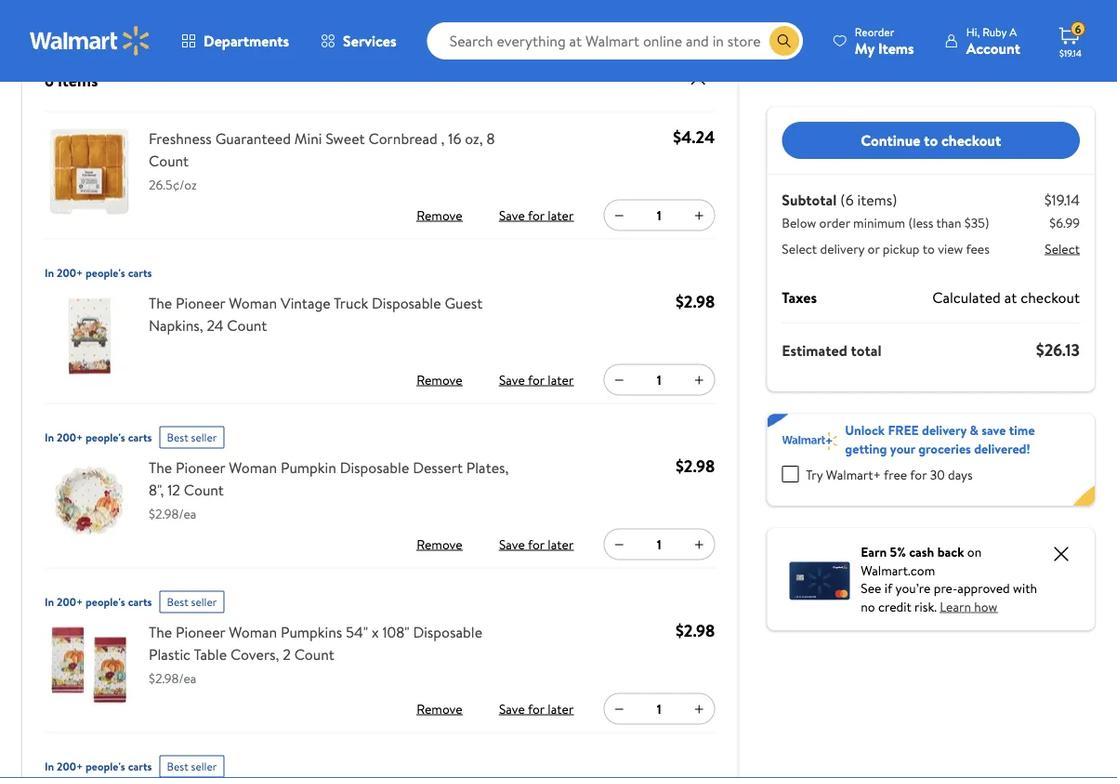 Task type: describe. For each thing, give the bounding box(es) containing it.
3 seller from the top
[[191, 759, 217, 774]]

3 200+ from the top
[[57, 594, 83, 610]]

my
[[855, 38, 875, 58]]

6 for 6
[[1075, 21, 1081, 37]]

departments
[[204, 31, 289, 51]]

(less
[[909, 214, 934, 232]]

estimated total
[[782, 340, 882, 360]]

decrease quantity freshness guaranteed mini sweet cornbread , 16 oz, 8 count, current quantity 1 image
[[612, 208, 627, 223]]

save for decrease quantity the pioneer woman pumpkins 54" x 108" disposable plastic table covers, 2 count, current quantity 1 image
[[499, 699, 525, 718]]

the for the pioneer woman pumpkin disposable dessert plates, 8", 12 count $2.98/ea
[[149, 457, 172, 477]]

decrease quantity the pioneer woman pumpkin disposable dessert plates, 8", 12 count, current quantity 1 image
[[612, 537, 627, 552]]

time
[[1009, 421, 1035, 439]]

hi, ruby a account
[[966, 24, 1021, 58]]

free
[[888, 421, 919, 439]]

save for decrease quantity freshness guaranteed mini sweet cornbread , 16 oz, 8 count, current quantity 1 icon at the top right of page
[[499, 206, 525, 224]]

taxes
[[782, 287, 817, 308]]

seller for table
[[191, 594, 217, 610]]

save for later for decrease quantity freshness guaranteed mini sweet cornbread , 16 oz, 8 count, current quantity 1 icon at the top right of page remove button
[[499, 206, 574, 224]]

$2.98 for the pioneer woman pumpkins 54" x 108" disposable plastic table covers, 2 count
[[676, 619, 715, 642]]

if
[[885, 579, 893, 597]]

pumpkins
[[281, 621, 342, 642]]

or
[[868, 239, 880, 257]]

remove button for decrease quantity the pioneer woman pumpkins 54" x 108" disposable plastic table covers, 2 count, current quantity 1 image
[[410, 694, 469, 724]]

pumpkin
[[281, 457, 336, 477]]

1 carts from the top
[[128, 265, 152, 281]]

groceries
[[919, 439, 971, 457]]

learn
[[940, 597, 971, 615]]

save for later button for remove button related to the decrease quantity the pioneer woman vintage truck disposable guest napkins, 24 count, current quantity 1 image
[[495, 365, 578, 395]]

decrease quantity the pioneer woman pumpkins 54" x 108" disposable plastic table covers, 2 count, current quantity 1 image
[[612, 701, 627, 716]]

departments button
[[165, 19, 305, 63]]

pioneer for 24
[[176, 292, 225, 313]]

the pioneer woman pumpkin disposable dessert plates, 8", 12 count, with add-on services, $2.98/ea, 1 in cart image
[[45, 456, 134, 545]]

reorder
[[855, 24, 895, 40]]

5%
[[890, 543, 906, 561]]

3 carts from the top
[[128, 594, 152, 610]]

6 items
[[45, 69, 98, 92]]

the pioneer woman vintage truck disposable guest napkins, 24 count, with add-on services, 1 in cart image
[[45, 291, 134, 381]]

the for the pioneer woman vintage truck disposable guest napkins, 24 count
[[149, 292, 172, 313]]

remove for decrease quantity freshness guaranteed mini sweet cornbread , 16 oz, 8 count, current quantity 1 icon at the top right of page
[[417, 206, 463, 224]]

26.5¢/oz
[[149, 176, 197, 194]]

Search search field
[[427, 22, 803, 59]]

best seller alert for count
[[159, 419, 224, 449]]

save for the decrease quantity the pioneer woman vintage truck disposable guest napkins, 24 count, current quantity 1 image
[[499, 370, 525, 389]]

sweet
[[326, 128, 365, 148]]

days
[[948, 465, 973, 483]]

learn how
[[940, 597, 998, 615]]

dessert
[[413, 457, 463, 477]]

fees
[[966, 239, 990, 257]]

earn
[[861, 543, 887, 561]]

count for freshness guaranteed mini sweet cornbread , 16 oz, 8 count 26.5¢/oz
[[149, 150, 189, 171]]

at
[[1005, 287, 1017, 308]]

walmart image
[[30, 26, 151, 56]]

in 200+ people's carts for third in 200+ people's carts 'alert' from the bottom
[[45, 429, 152, 445]]

to inside button
[[924, 130, 938, 150]]

with
[[1013, 579, 1037, 597]]

$2.98/ea inside the pioneer woman pumpkin disposable dessert plates, 8", 12 count $2.98/ea
[[149, 505, 196, 523]]

freshness guaranteed mini sweet cornbread , 16 oz, 8 count 26.5¢/oz
[[149, 128, 495, 194]]

estimated
[[782, 340, 848, 360]]

hide all items image
[[680, 69, 710, 92]]

subtotal (6 items)
[[782, 190, 897, 210]]

in 200+ people's carts for second in 200+ people's carts 'alert' from the bottom
[[45, 594, 152, 610]]

$35)
[[965, 214, 989, 232]]

8
[[487, 128, 495, 148]]

1 200+ from the top
[[57, 265, 83, 281]]

increase quantity the pioneer woman vintage truck disposable guest napkins, 24 count, current quantity 1 image
[[692, 372, 707, 387]]

than
[[937, 214, 962, 232]]

woman for pumpkins
[[229, 621, 277, 642]]

disposable inside the pioneer woman pumpkins 54" x 108" disposable plastic table covers, 2 count $2.98/ea
[[413, 621, 483, 642]]

risk.
[[915, 597, 937, 615]]

unlock free delivery & save time getting your groceries delivered!
[[845, 421, 1035, 457]]

see
[[861, 579, 882, 597]]

increase quantity the pioneer woman pumpkin disposable dessert plates, 8", 12 count, current quantity 1 image
[[692, 537, 707, 552]]

services
[[343, 31, 397, 51]]

vintage
[[281, 292, 331, 313]]

calculated
[[933, 287, 1001, 308]]

the pioneer woman pumpkins 54" x 108" disposable plastic table covers, 2 count $2.98/ea
[[149, 621, 483, 687]]

total
[[851, 340, 882, 360]]

learn how link
[[940, 597, 998, 615]]

view
[[938, 239, 963, 257]]

8",
[[149, 479, 164, 500]]

reorder my items
[[855, 24, 914, 58]]

covers,
[[230, 644, 279, 664]]

oz,
[[465, 128, 483, 148]]

4 in 200+ people's carts alert from the top
[[45, 748, 152, 778]]

1 for decrease quantity the pioneer woman pumpkin disposable dessert plates, 8", 12 count, current quantity 1 image
[[657, 535, 662, 553]]

the pioneer woman pumpkin disposable dessert plates, 8", 12 count $2.98/ea
[[149, 457, 509, 523]]

in 200+ people's carts for first in 200+ people's carts 'alert' from the bottom
[[45, 759, 152, 774]]

plastic
[[149, 644, 191, 664]]

2 in 200+ people's carts alert from the top
[[45, 419, 152, 449]]

later for "save for later" button for remove button related to the decrease quantity the pioneer woman vintage truck disposable guest napkins, 24 count, current quantity 1 image
[[548, 370, 574, 389]]

increase quantity freshness guaranteed mini sweet cornbread , 16 oz, 8 count, current quantity 1 image
[[692, 208, 707, 223]]

16
[[448, 128, 461, 148]]

guaranteed
[[215, 128, 291, 148]]

,
[[441, 128, 445, 148]]

freshness
[[149, 128, 212, 148]]

pioneer for 12
[[176, 457, 225, 477]]

search icon image
[[777, 33, 792, 48]]

best seller for count
[[167, 429, 217, 445]]

later for "save for later" button associated with remove button related to decrease quantity the pioneer woman pumpkins 54" x 108" disposable plastic table covers, 2 count, current quantity 1 image
[[548, 699, 574, 718]]

save for later button for remove button for decrease quantity the pioneer woman pumpkin disposable dessert plates, 8", 12 count, current quantity 1 image
[[495, 529, 578, 559]]

the pioneer woman vintage truck disposable guest napkins, 24 count link
[[149, 291, 511, 336]]

save for later button for remove button related to decrease quantity the pioneer woman pumpkins 54" x 108" disposable plastic table covers, 2 count, current quantity 1 image
[[495, 694, 578, 724]]

dismiss capital one banner image
[[1050, 543, 1073, 565]]

108"
[[382, 621, 410, 642]]

people's for first in 200+ people's carts 'alert' from the top of the page
[[85, 265, 125, 281]]

1 vertical spatial $19.14
[[1045, 190, 1080, 210]]

getting
[[845, 439, 887, 457]]

checkout for calculated at checkout
[[1021, 287, 1080, 308]]

remove button for decrease quantity the pioneer woman pumpkin disposable dessert plates, 8", 12 count, current quantity 1 image
[[410, 529, 469, 559]]

your
[[890, 439, 915, 457]]

4 in from the top
[[45, 759, 54, 774]]

later for decrease quantity freshness guaranteed mini sweet cornbread , 16 oz, 8 count, current quantity 1 icon at the top right of page remove button's "save for later" button
[[548, 206, 574, 224]]

you're
[[896, 579, 931, 597]]

x
[[372, 621, 379, 642]]

see if you're pre-approved with no credit risk.
[[861, 579, 1037, 615]]

calculated at checkout
[[933, 287, 1080, 308]]

select delivery or pickup to view fees
[[782, 239, 990, 257]]

select button
[[1045, 239, 1080, 257]]

3 best from the top
[[167, 759, 188, 774]]

2
[[283, 644, 291, 664]]

hi,
[[966, 24, 980, 40]]

the pioneer woman vintage truck disposable guest napkins, 24 count
[[149, 292, 483, 335]]

save for later button for decrease quantity freshness guaranteed mini sweet cornbread , 16 oz, 8 count, current quantity 1 icon at the top right of page remove button
[[495, 200, 578, 230]]

3 best seller alert from the top
[[159, 748, 224, 778]]

no
[[861, 597, 875, 615]]

save
[[982, 421, 1006, 439]]

unlock
[[845, 421, 885, 439]]

3 best seller from the top
[[167, 759, 217, 774]]

$6.99
[[1050, 214, 1080, 232]]

continue to checkout
[[861, 130, 1001, 150]]

seller for count
[[191, 429, 217, 445]]

truck
[[334, 292, 368, 313]]



Task type: locate. For each thing, give the bounding box(es) containing it.
0 vertical spatial the
[[149, 292, 172, 313]]

best seller for table
[[167, 594, 217, 610]]

2 save for later button from the top
[[495, 365, 578, 395]]

for for decrease quantity the pioneer woman pumpkin disposable dessert plates, 8", 12 count, current quantity 1 image
[[528, 535, 545, 553]]

$2.98/ea inside the pioneer woman pumpkins 54" x 108" disposable plastic table covers, 2 count $2.98/ea
[[149, 669, 196, 687]]

3 save from the top
[[499, 535, 525, 553]]

30
[[930, 465, 945, 483]]

2 vertical spatial pioneer
[[176, 621, 225, 642]]

later left decrease quantity the pioneer woman pumpkins 54" x 108" disposable plastic table covers, 2 count, current quantity 1 image
[[548, 699, 574, 718]]

2 remove button from the top
[[410, 365, 469, 395]]

1 save for later button from the top
[[495, 200, 578, 230]]

how
[[974, 597, 998, 615]]

0 horizontal spatial select
[[782, 239, 817, 257]]

0 vertical spatial pioneer
[[176, 292, 225, 313]]

banner
[[767, 414, 1095, 506]]

count for the pioneer woman vintage truck disposable guest napkins, 24 count
[[227, 315, 267, 335]]

1 remove from the top
[[417, 206, 463, 224]]

the pioneer woman pumpkins 54" x 108" disposable plastic table covers, 2 count, with add-on services, $2.98/ea, 1 in cart image
[[45, 620, 134, 710]]

select down 'below'
[[782, 239, 817, 257]]

capital one credit card image
[[789, 558, 850, 600]]

best seller
[[167, 429, 217, 445], [167, 594, 217, 610], [167, 759, 217, 774]]

2 vertical spatial best
[[167, 759, 188, 774]]

4 remove from the top
[[417, 699, 463, 718]]

3 in from the top
[[45, 594, 54, 610]]

the up napkins,
[[149, 292, 172, 313]]

2 later from the top
[[548, 370, 574, 389]]

3 $2.98 from the top
[[676, 619, 715, 642]]

later left the decrease quantity the pioneer woman vintage truck disposable guest napkins, 24 count, current quantity 1 image
[[548, 370, 574, 389]]

6
[[1075, 21, 1081, 37], [45, 69, 54, 92]]

save for later button left the decrease quantity the pioneer woman vintage truck disposable guest napkins, 24 count, current quantity 1 image
[[495, 365, 578, 395]]

approved
[[958, 579, 1010, 597]]

1 best seller alert from the top
[[159, 419, 224, 449]]

save for later button left decrease quantity the pioneer woman pumpkin disposable dessert plates, 8", 12 count, current quantity 1 image
[[495, 529, 578, 559]]

on walmart.com
[[861, 543, 982, 579]]

1 vertical spatial $2.98/ea
[[149, 669, 196, 687]]

6 for 6 items
[[45, 69, 54, 92]]

in 200+ people's carts for first in 200+ people's carts 'alert' from the top of the page
[[45, 265, 152, 281]]

woman left vintage
[[229, 292, 277, 313]]

1 vertical spatial best seller
[[167, 594, 217, 610]]

2 best from the top
[[167, 594, 188, 610]]

disposable right truck
[[372, 292, 441, 313]]

select down $6.99
[[1045, 239, 1080, 257]]

clear search field text image
[[747, 34, 762, 48]]

3 1 from the top
[[657, 535, 662, 553]]

3 later from the top
[[548, 535, 574, 553]]

later left decrease quantity the pioneer woman pumpkin disposable dessert plates, 8", 12 count, current quantity 1 image
[[548, 535, 574, 553]]

$2.98/ea down 12
[[149, 505, 196, 523]]

save for later left the decrease quantity the pioneer woman vintage truck disposable guest napkins, 24 count, current quantity 1 image
[[499, 370, 574, 389]]

1 vertical spatial $2.98
[[676, 455, 715, 478]]

4 1 from the top
[[657, 700, 662, 718]]

4 save for later button from the top
[[495, 694, 578, 724]]

3 people's from the top
[[85, 594, 125, 610]]

save for decrease quantity the pioneer woman pumpkin disposable dessert plates, 8", 12 count, current quantity 1 image
[[499, 535, 525, 553]]

save for later for remove button related to decrease quantity the pioneer woman pumpkins 54" x 108" disposable plastic table covers, 2 count, current quantity 1 image
[[499, 699, 574, 718]]

pioneer
[[176, 292, 225, 313], [176, 457, 225, 477], [176, 621, 225, 642]]

2 vertical spatial disposable
[[413, 621, 483, 642]]

walmart plus image
[[782, 432, 838, 450]]

select for "select" button
[[1045, 239, 1080, 257]]

2 save for later from the top
[[499, 370, 574, 389]]

save for later button left decrease quantity freshness guaranteed mini sweet cornbread , 16 oz, 8 count, current quantity 1 icon at the top right of page
[[495, 200, 578, 230]]

2 carts from the top
[[128, 429, 152, 445]]

0 horizontal spatial checkout
[[942, 130, 1001, 150]]

4 save for later from the top
[[499, 699, 574, 718]]

delivery
[[820, 239, 865, 257], [922, 421, 967, 439]]

for left the decrease quantity the pioneer woman vintage truck disposable guest napkins, 24 count, current quantity 1 image
[[528, 370, 545, 389]]

2 vertical spatial woman
[[229, 621, 277, 642]]

2 $2.98 from the top
[[676, 455, 715, 478]]

Try Walmart+ free for 30 days checkbox
[[782, 466, 799, 482]]

items
[[58, 69, 98, 92]]

remove button for the decrease quantity the pioneer woman vintage truck disposable guest napkins, 24 count, current quantity 1 image
[[410, 365, 469, 395]]

pioneer up table
[[176, 621, 225, 642]]

remove for decrease quantity the pioneer woman pumpkins 54" x 108" disposable plastic table covers, 2 count, current quantity 1 image
[[417, 699, 463, 718]]

delivery down order
[[820, 239, 865, 257]]

0 vertical spatial delivery
[[820, 239, 865, 257]]

below order minimum (less than $35)
[[782, 214, 989, 232]]

save for later left decrease quantity freshness guaranteed mini sweet cornbread , 16 oz, 8 count, current quantity 1 icon at the top right of page
[[499, 206, 574, 224]]

1 vertical spatial best seller alert
[[159, 583, 224, 613]]

$2.98 for the pioneer woman pumpkin disposable dessert plates, 8", 12 count
[[676, 455, 715, 478]]

pioneer up 24
[[176, 292, 225, 313]]

2 $2.98/ea from the top
[[149, 669, 196, 687]]

54"
[[346, 621, 368, 642]]

the inside the pioneer woman pumpkin disposable dessert plates, 8", 12 count $2.98/ea
[[149, 457, 172, 477]]

1 vertical spatial disposable
[[340, 457, 409, 477]]

pioneer for plastic
[[176, 621, 225, 642]]

0 vertical spatial woman
[[229, 292, 277, 313]]

0 vertical spatial best seller
[[167, 429, 217, 445]]

2 save from the top
[[499, 370, 525, 389]]

table
[[194, 644, 227, 664]]

1 vertical spatial best
[[167, 594, 188, 610]]

$2.98/ea down plastic
[[149, 669, 196, 687]]

count inside the pioneer woman vintage truck disposable guest napkins, 24 count
[[227, 315, 267, 335]]

2 vertical spatial best seller
[[167, 759, 217, 774]]

6 right a
[[1075, 21, 1081, 37]]

the pioneer woman pumpkin disposable dessert plates, 8", 12 count link
[[149, 456, 511, 501]]

the up 8",
[[149, 457, 172, 477]]

pioneer up 12
[[176, 457, 225, 477]]

people's for first in 200+ people's carts 'alert' from the bottom
[[85, 759, 125, 774]]

1 for decrease quantity the pioneer woman pumpkins 54" x 108" disposable plastic table covers, 2 count, current quantity 1 image
[[657, 700, 662, 718]]

people's for second in 200+ people's carts 'alert' from the bottom
[[85, 594, 125, 610]]

1 $2.98/ea from the top
[[149, 505, 196, 523]]

2 best seller from the top
[[167, 594, 217, 610]]

$19.14
[[1060, 46, 1082, 59], [1045, 190, 1080, 210]]

disposable
[[372, 292, 441, 313], [340, 457, 409, 477], [413, 621, 483, 642]]

1 horizontal spatial checkout
[[1021, 287, 1080, 308]]

cornbread
[[369, 128, 438, 148]]

count inside the pioneer woman pumpkins 54" x 108" disposable plastic table covers, 2 count $2.98/ea
[[294, 644, 335, 664]]

2 vertical spatial seller
[[191, 759, 217, 774]]

save for later for remove button for decrease quantity the pioneer woman pumpkin disposable dessert plates, 8", 12 count, current quantity 1 image
[[499, 535, 574, 553]]

the
[[149, 292, 172, 313], [149, 457, 172, 477], [149, 621, 172, 642]]

1 horizontal spatial select
[[1045, 239, 1080, 257]]

4 later from the top
[[548, 699, 574, 718]]

2 people's from the top
[[85, 429, 125, 445]]

1 vertical spatial pioneer
[[176, 457, 225, 477]]

4 people's from the top
[[85, 759, 125, 774]]

0 horizontal spatial 6
[[45, 69, 54, 92]]

1 1 from the top
[[657, 206, 662, 224]]

2 remove from the top
[[417, 370, 463, 389]]

woman for pumpkin
[[229, 457, 277, 477]]

woman inside the pioneer woman vintage truck disposable guest napkins, 24 count
[[229, 292, 277, 313]]

checkout inside button
[[942, 130, 1001, 150]]

on
[[967, 543, 982, 561]]

count down pumpkins
[[294, 644, 335, 664]]

people's for third in 200+ people's carts 'alert' from the bottom
[[85, 429, 125, 445]]

3 pioneer from the top
[[176, 621, 225, 642]]

pioneer inside the pioneer woman vintage truck disposable guest napkins, 24 count
[[176, 292, 225, 313]]

woman up covers,
[[229, 621, 277, 642]]

woman inside the pioneer woman pumpkins 54" x 108" disposable plastic table covers, 2 count $2.98/ea
[[229, 621, 277, 642]]

1 later from the top
[[548, 206, 574, 224]]

4 in 200+ people's carts from the top
[[45, 759, 152, 774]]

account
[[966, 38, 1021, 58]]

count right 24
[[227, 315, 267, 335]]

count for the pioneer woman pumpkin disposable dessert plates, 8", 12 count $2.98/ea
[[184, 479, 224, 500]]

count
[[149, 150, 189, 171], [227, 315, 267, 335], [184, 479, 224, 500], [294, 644, 335, 664]]

$4.24
[[673, 125, 715, 149]]

select
[[782, 239, 817, 257], [1045, 239, 1080, 257]]

4 remove button from the top
[[410, 694, 469, 724]]

0 vertical spatial best seller alert
[[159, 419, 224, 449]]

count right 12
[[184, 479, 224, 500]]

1 pioneer from the top
[[176, 292, 225, 313]]

the for the pioneer woman pumpkins 54" x 108" disposable plastic table covers, 2 count $2.98/ea
[[149, 621, 172, 642]]

carts
[[128, 265, 152, 281], [128, 429, 152, 445], [128, 594, 152, 610], [128, 759, 152, 774]]

12
[[167, 479, 180, 500]]

2 best seller alert from the top
[[159, 583, 224, 613]]

items)
[[857, 190, 897, 210]]

$2.98 up increase quantity the pioneer woman pumpkins 54" x 108" disposable plastic table covers, 2 count, current quantity 1 icon
[[676, 619, 715, 642]]

2 pioneer from the top
[[176, 457, 225, 477]]

try
[[806, 465, 823, 483]]

0 vertical spatial checkout
[[942, 130, 1001, 150]]

0 horizontal spatial delivery
[[820, 239, 865, 257]]

1 right decrease quantity the pioneer woman pumpkins 54" x 108" disposable plastic table covers, 2 count, current quantity 1 image
[[657, 700, 662, 718]]

$2.98 up increase quantity the pioneer woman pumpkin disposable dessert plates, 8", 12 count, current quantity 1 icon
[[676, 455, 715, 478]]

count inside freshness guaranteed mini sweet cornbread , 16 oz, 8 count 26.5¢/oz
[[149, 150, 189, 171]]

items
[[878, 38, 914, 58]]

napkins,
[[149, 315, 203, 335]]

1 right decrease quantity freshness guaranteed mini sweet cornbread , 16 oz, 8 count, current quantity 1 icon at the top right of page
[[657, 206, 662, 224]]

for for decrease quantity the pioneer woman pumpkins 54" x 108" disposable plastic table covers, 2 count, current quantity 1 image
[[528, 699, 545, 718]]

for for decrease quantity freshness guaranteed mini sweet cornbread , 16 oz, 8 count, current quantity 1 icon at the top right of page
[[528, 206, 545, 224]]

$2.98 up increase quantity the pioneer woman vintage truck disposable guest napkins, 24 count, current quantity 1 image
[[676, 290, 715, 313]]

disposable right 108"
[[413, 621, 483, 642]]

3 in 200+ people's carts alert from the top
[[45, 583, 152, 613]]

&
[[970, 421, 979, 439]]

to
[[924, 130, 938, 150], [923, 239, 935, 257]]

decrease quantity the pioneer woman vintage truck disposable guest napkins, 24 count, current quantity 1 image
[[612, 372, 627, 387]]

continue to checkout button
[[782, 122, 1080, 159]]

3 the from the top
[[149, 621, 172, 642]]

remove button for decrease quantity freshness guaranteed mini sweet cornbread , 16 oz, 8 count, current quantity 1 icon at the top right of page
[[410, 200, 469, 230]]

1 vertical spatial woman
[[229, 457, 277, 477]]

in 200+ people's carts alert
[[45, 254, 152, 284], [45, 419, 152, 449], [45, 583, 152, 613], [45, 748, 152, 778]]

1 horizontal spatial delivery
[[922, 421, 967, 439]]

freshness guaranteed mini sweet cornbread , 16 oz, 8 count link
[[149, 127, 511, 172]]

pre-
[[934, 579, 958, 597]]

later
[[548, 206, 574, 224], [548, 370, 574, 389], [548, 535, 574, 553], [548, 699, 574, 718]]

2 select from the left
[[1045, 239, 1080, 257]]

pioneer inside the pioneer woman pumpkin disposable dessert plates, 8", 12 count $2.98/ea
[[176, 457, 225, 477]]

2 vertical spatial $2.98
[[676, 619, 715, 642]]

count inside the pioneer woman pumpkin disposable dessert plates, 8", 12 count $2.98/ea
[[184, 479, 224, 500]]

freshness guaranteed mini sweet cornbread , 16 oz, 8 count, with add-on services, 26.5¢/oz, 1 in cart image
[[45, 127, 134, 216]]

save for later for remove button related to the decrease quantity the pioneer woman vintage truck disposable guest napkins, 24 count, current quantity 1 image
[[499, 370, 574, 389]]

subtotal
[[782, 190, 837, 210]]

checkout for continue to checkout
[[942, 130, 1001, 150]]

earn 5% cash back
[[861, 543, 964, 561]]

delivery inside 'unlock free delivery & save time getting your groceries delivered!'
[[922, 421, 967, 439]]

the inside the pioneer woman vintage truck disposable guest napkins, 24 count
[[149, 292, 172, 313]]

0 vertical spatial $2.98/ea
[[149, 505, 196, 523]]

pickup
[[883, 239, 920, 257]]

count up 26.5¢/oz
[[149, 150, 189, 171]]

best seller alert
[[159, 419, 224, 449], [159, 583, 224, 613], [159, 748, 224, 778]]

woman left pumpkin on the bottom left
[[229, 457, 277, 477]]

later left decrease quantity freshness guaranteed mini sweet cornbread , 16 oz, 8 count, current quantity 1 icon at the top right of page
[[548, 206, 574, 224]]

the up plastic
[[149, 621, 172, 642]]

best seller alert for table
[[159, 583, 224, 613]]

2 woman from the top
[[229, 457, 277, 477]]

disposable inside the pioneer woman pumpkin disposable dessert plates, 8", 12 count $2.98/ea
[[340, 457, 409, 477]]

1 the from the top
[[149, 292, 172, 313]]

24
[[207, 315, 223, 335]]

select for select delivery or pickup to view fees
[[782, 239, 817, 257]]

save for later left decrease quantity the pioneer woman pumpkins 54" x 108" disposable plastic table covers, 2 count, current quantity 1 image
[[499, 699, 574, 718]]

1 select from the left
[[782, 239, 817, 257]]

1 vertical spatial 6
[[45, 69, 54, 92]]

for left decrease quantity freshness guaranteed mini sweet cornbread , 16 oz, 8 count, current quantity 1 icon at the top right of page
[[528, 206, 545, 224]]

0 vertical spatial seller
[[191, 429, 217, 445]]

1 vertical spatial to
[[923, 239, 935, 257]]

woman inside the pioneer woman pumpkin disposable dessert plates, 8", 12 count $2.98/ea
[[229, 457, 277, 477]]

for left decrease quantity the pioneer woman pumpkins 54" x 108" disposable plastic table covers, 2 count, current quantity 1 image
[[528, 699, 545, 718]]

to right continue
[[924, 130, 938, 150]]

walmart.com
[[861, 561, 935, 579]]

1 in from the top
[[45, 265, 54, 281]]

3 save for later button from the top
[[495, 529, 578, 559]]

3 save for later from the top
[[499, 535, 574, 553]]

delivery left &
[[922, 421, 967, 439]]

1 woman from the top
[[229, 292, 277, 313]]

1 vertical spatial delivery
[[922, 421, 967, 439]]

2 seller from the top
[[191, 594, 217, 610]]

increase quantity the pioneer woman pumpkins 54" x 108" disposable plastic table covers, 2 count, current quantity 1 image
[[692, 701, 707, 716]]

later for "save for later" button related to remove button for decrease quantity the pioneer woman pumpkin disposable dessert plates, 8", 12 count, current quantity 1 image
[[548, 535, 574, 553]]

1 save from the top
[[499, 206, 525, 224]]

0 vertical spatial $2.98
[[676, 290, 715, 313]]

3 in 200+ people's carts from the top
[[45, 594, 152, 610]]

1 save for later from the top
[[499, 206, 574, 224]]

1 in 200+ people's carts from the top
[[45, 265, 152, 281]]

0 vertical spatial 6
[[1075, 21, 1081, 37]]

$2.98
[[676, 290, 715, 313], [676, 455, 715, 478], [676, 619, 715, 642]]

for
[[528, 206, 545, 224], [528, 370, 545, 389], [910, 465, 927, 483], [528, 535, 545, 553], [528, 699, 545, 718]]

woman for vintage
[[229, 292, 277, 313]]

a
[[1010, 24, 1017, 40]]

4 carts from the top
[[128, 759, 152, 774]]

best for the pioneer woman pumpkins 54" x 108" disposable plastic table covers, 2 count
[[167, 594, 188, 610]]

people's
[[85, 265, 125, 281], [85, 429, 125, 445], [85, 594, 125, 610], [85, 759, 125, 774]]

1 people's from the top
[[85, 265, 125, 281]]

4 200+ from the top
[[57, 759, 83, 774]]

1 vertical spatial checkout
[[1021, 287, 1080, 308]]

0 vertical spatial $19.14
[[1060, 46, 1082, 59]]

1 left increase quantity the pioneer woman vintage truck disposable guest napkins, 24 count, current quantity 1 image
[[657, 371, 662, 389]]

disposable left 'dessert'
[[340, 457, 409, 477]]

1 vertical spatial seller
[[191, 594, 217, 610]]

mini
[[295, 128, 322, 148]]

3 remove button from the top
[[410, 529, 469, 559]]

the inside the pioneer woman pumpkins 54" x 108" disposable plastic table covers, 2 count $2.98/ea
[[149, 621, 172, 642]]

cash
[[909, 543, 934, 561]]

200+
[[57, 265, 83, 281], [57, 429, 83, 445], [57, 594, 83, 610], [57, 759, 83, 774]]

$2.98/ea
[[149, 505, 196, 523], [149, 669, 196, 687]]

save for later button left decrease quantity the pioneer woman pumpkins 54" x 108" disposable plastic table covers, 2 count, current quantity 1 image
[[495, 694, 578, 724]]

1 best from the top
[[167, 429, 188, 445]]

3 woman from the top
[[229, 621, 277, 642]]

1 vertical spatial the
[[149, 457, 172, 477]]

1 for decrease quantity freshness guaranteed mini sweet cornbread , 16 oz, 8 count, current quantity 1 icon at the top right of page
[[657, 206, 662, 224]]

checkout right continue
[[942, 130, 1001, 150]]

Walmart Site-Wide search field
[[427, 22, 803, 59]]

2 200+ from the top
[[57, 429, 83, 445]]

save
[[499, 206, 525, 224], [499, 370, 525, 389], [499, 535, 525, 553], [499, 699, 525, 718]]

delivered!
[[974, 439, 1031, 457]]

2 the from the top
[[149, 457, 172, 477]]

2 in from the top
[[45, 429, 54, 445]]

1 horizontal spatial 6
[[1075, 21, 1081, 37]]

2 vertical spatial the
[[149, 621, 172, 642]]

1 in 200+ people's carts alert from the top
[[45, 254, 152, 284]]

checkout
[[942, 130, 1001, 150], [1021, 287, 1080, 308]]

credit
[[878, 597, 912, 615]]

for for the decrease quantity the pioneer woman vintage truck disposable guest napkins, 24 count, current quantity 1 image
[[528, 370, 545, 389]]

woman
[[229, 292, 277, 313], [229, 457, 277, 477], [229, 621, 277, 642]]

for left 30 at right
[[910, 465, 927, 483]]

continue
[[861, 130, 921, 150]]

walmart+
[[826, 465, 881, 483]]

6 left items
[[45, 69, 54, 92]]

to left view
[[923, 239, 935, 257]]

0 vertical spatial to
[[924, 130, 938, 150]]

1 seller from the top
[[191, 429, 217, 445]]

save for later button
[[495, 200, 578, 230], [495, 365, 578, 395], [495, 529, 578, 559], [495, 694, 578, 724]]

(6
[[841, 190, 854, 210]]

$26.13
[[1036, 338, 1080, 362]]

4 save from the top
[[499, 699, 525, 718]]

1 for the decrease quantity the pioneer woman vintage truck disposable guest napkins, 24 count, current quantity 1 image
[[657, 371, 662, 389]]

$19.14 up $6.99
[[1045, 190, 1080, 210]]

save for later left decrease quantity the pioneer woman pumpkin disposable dessert plates, 8", 12 count, current quantity 1 image
[[499, 535, 574, 553]]

remove for decrease quantity the pioneer woman pumpkin disposable dessert plates, 8", 12 count, current quantity 1 image
[[417, 535, 463, 553]]

0 vertical spatial disposable
[[372, 292, 441, 313]]

best for the pioneer woman pumpkin disposable dessert plates, 8", 12 count
[[167, 429, 188, 445]]

disposable inside the pioneer woman vintage truck disposable guest napkins, 24 count
[[372, 292, 441, 313]]

pioneer inside the pioneer woman pumpkins 54" x 108" disposable plastic table covers, 2 count $2.98/ea
[[176, 621, 225, 642]]

3 remove from the top
[[417, 535, 463, 553]]

remove for the decrease quantity the pioneer woman vintage truck disposable guest napkins, 24 count, current quantity 1 image
[[417, 370, 463, 389]]

1 remove button from the top
[[410, 200, 469, 230]]

2 1 from the top
[[657, 371, 662, 389]]

2 in 200+ people's carts from the top
[[45, 429, 152, 445]]

banner containing unlock free delivery & save time getting your groceries delivered!
[[767, 414, 1095, 506]]

1 right decrease quantity the pioneer woman pumpkin disposable dessert plates, 8", 12 count, current quantity 1 image
[[657, 535, 662, 553]]

1 best seller from the top
[[167, 429, 217, 445]]

checkout right at in the right top of the page
[[1021, 287, 1080, 308]]

free
[[884, 465, 907, 483]]

best
[[167, 429, 188, 445], [167, 594, 188, 610], [167, 759, 188, 774]]

ruby
[[983, 24, 1007, 40]]

for left decrease quantity the pioneer woman pumpkin disposable dessert plates, 8", 12 count, current quantity 1 image
[[528, 535, 545, 553]]

0 vertical spatial best
[[167, 429, 188, 445]]

try walmart+ free for 30 days
[[806, 465, 973, 483]]

plates,
[[466, 457, 509, 477]]

$19.14 right 'account' on the top right of page
[[1060, 46, 1082, 59]]

minimum
[[853, 214, 906, 232]]

2 vertical spatial best seller alert
[[159, 748, 224, 778]]

1 $2.98 from the top
[[676, 290, 715, 313]]



Task type: vqa. For each thing, say whether or not it's contained in the screenshot.
Registry
no



